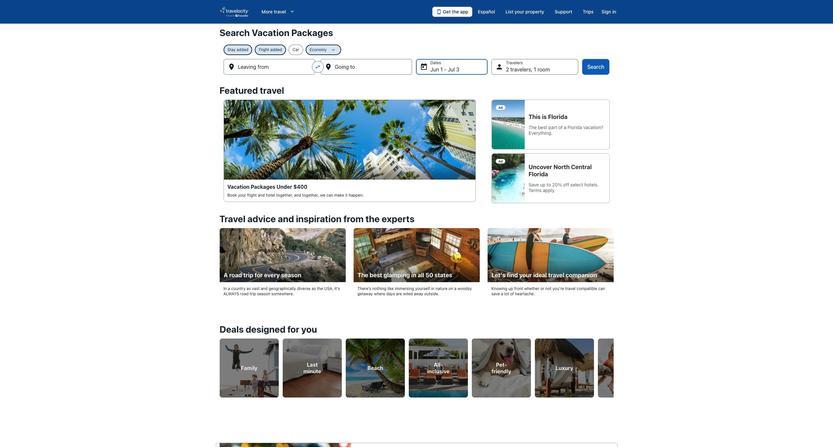 Task type: describe. For each thing, give the bounding box(es) containing it.
next image
[[610, 363, 618, 371]]

featured travel region
[[216, 81, 618, 210]]

travel advice and inspiration from the experts region
[[216, 210, 618, 309]]

travelocity logo image
[[220, 7, 248, 17]]

download the app button image
[[436, 9, 442, 14]]



Task type: locate. For each thing, give the bounding box(es) containing it.
main content
[[0, 24, 833, 448]]

swap origin and destination values image
[[315, 64, 321, 70]]

previous image
[[216, 363, 224, 371]]



Task type: vqa. For each thing, say whether or not it's contained in the screenshot.
Download the app button icon
yes



